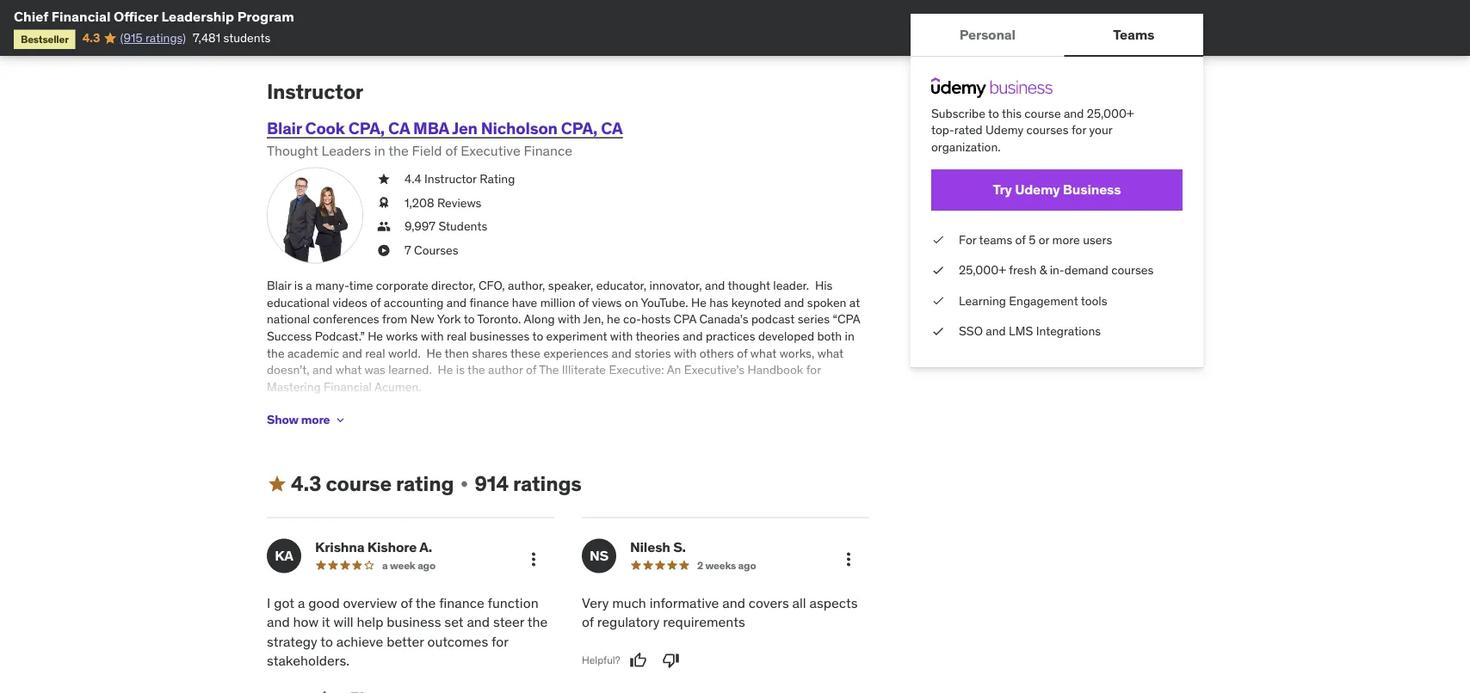 Task type: describe. For each thing, give the bounding box(es) containing it.
i got a good overview of the finance function and how it will help business set and steer the strategy to achieve better outcomes for stakeholders.
[[267, 595, 548, 670]]

a inside i got a good overview of the finance function and how it will help business set and steer the strategy to achieve better outcomes for stakeholders.
[[298, 595, 305, 612]]

a left week
[[382, 559, 388, 572]]

aspects
[[810, 595, 858, 612]]

xsmall image for learning engagement tools
[[932, 293, 945, 310]]

4.3 course rating
[[291, 471, 454, 497]]

and down management,
[[804, 454, 824, 469]]

(915 ratings)
[[120, 30, 186, 46]]

2 ca from the left
[[601, 117, 623, 138]]

subscribe to this course and 25,000+ top‑rated udemy courses for your organization.
[[932, 105, 1134, 155]]

1 vertical spatial success
[[642, 420, 687, 435]]

leadership.
[[331, 521, 390, 537]]

2 horizontal spatial more
[[1053, 232, 1080, 247]]

xsmall image down development,
[[457, 478, 471, 491]]

7
[[405, 243, 411, 258]]

1 horizontal spatial or
[[1039, 232, 1050, 247]]

(915
[[120, 30, 143, 46]]

for
[[959, 232, 977, 247]]

context,
[[324, 487, 367, 503]]

for inside subscribe to this course and 25,000+ top‑rated udemy courses for your organization.
[[1072, 122, 1087, 138]]

works,
[[780, 346, 815, 361]]

0 horizontal spatial co-
[[394, 420, 412, 435]]

of left 5
[[1016, 232, 1026, 247]]

time
[[349, 278, 373, 294]]

or inside blair is a many-time corporate director, cfo, author, speaker, educator, innovator, and thought leader.  his educational videos of accounting and finance have million of views on youtube. he has keynoted and spoken at national conferences from new york to toronto. along with jen, he co-hosts cpa canada's podcast series "cpa success podcast." he works with real businesses to experiment with theories and practices developed both in the academic and real world.  he then shares these experiences and stories with others of what works, what doesn't, and what was learned.  he is the author of the illiterate executive: an executive's handbook for mastering financial acumen. jen is a dynamic financial professional with over 20 years of leadership experience in public practice, academia and industry.  jen is the co-host of cpa canada's podcast series "cpa success podcast." jen brings to the classroom a broad skill set and experience in all key facets of an organization including operations management, strategic planning, business development, finance, accounting, investor relations, human resources, and project management. jen has a passion for making finance more attainable, whether it's working to articulate strategy in a financial context, bringing clarity to financial communication or teaching accounting to university students. jen's career epitomizes the diverse experiences and roles that cpas play in industry – from financial to operational leadership.
[[601, 487, 612, 503]]

1 vertical spatial podcast
[[530, 420, 573, 435]]

thought
[[728, 278, 770, 294]]

with down new
[[421, 329, 444, 344]]

1 horizontal spatial what
[[751, 346, 777, 361]]

executive
[[461, 142, 521, 159]]

and left spoken
[[784, 295, 804, 310]]

strategy inside blair is a many-time corporate director, cfo, author, speaker, educator, innovator, and thought leader.  his educational videos of accounting and finance have million of views on youtube. he has keynoted and spoken at national conferences from new york to toronto. along with jen, he co-hosts cpa canada's podcast series "cpa success podcast." he works with real businesses to experiment with theories and practices developed both in the academic and real world.  he then shares these experiences and stories with others of what works, what doesn't, and what was learned.  he is the author of the illiterate executive: an executive's handbook for mastering financial acumen. jen is a dynamic financial professional with over 20 years of leadership experience in public practice, academia and industry.  jen is the co-host of cpa canada's podcast series "cpa success podcast." jen brings to the classroom a broad skill set and experience in all key facets of an organization including operations management, strategic planning, business development, finance, accounting, investor relations, human resources, and project management. jen has a passion for making finance more attainable, whether it's working to articulate strategy in a financial context, bringing clarity to financial communication or teaching accounting to university students. jen's career epitomizes the diverse experiences and roles that cpas play in industry – from financial to operational leadership.
[[812, 471, 856, 486]]

to up university
[[744, 471, 755, 486]]

and left the thought
[[705, 278, 725, 294]]

4.3 for 4.3
[[82, 30, 100, 46]]

all inside blair is a many-time corporate director, cfo, author, speaker, educator, innovator, and thought leader.  his educational videos of accounting and finance have million of views on youtube. he has keynoted and spoken at national conferences from new york to toronto. along with jen, he co-hosts cpa canada's podcast series "cpa success podcast." he works with real businesses to experiment with theories and practices developed both in the academic and real world.  he then shares these experiences and stories with others of what works, what doesn't, and what was learned.  he is the author of the illiterate executive: an executive's handbook for mastering financial acumen. jen is a dynamic financial professional with over 20 years of leadership experience in public practice, academia and industry.  jen is the co-host of cpa canada's podcast series "cpa success podcast." jen brings to the classroom a broad skill set and experience in all key facets of an organization including operations management, strategic planning, business development, finance, accounting, investor relations, human resources, and project management. jen has a passion for making finance more attainable, whether it's working to articulate strategy in a financial context, bringing clarity to financial communication or teaching accounting to university students. jen's career epitomizes the diverse experiences and roles that cpas play in industry – from financial to operational leadership.
[[510, 437, 522, 452]]

new
[[410, 312, 435, 327]]

he down innovator,
[[691, 295, 707, 310]]

1 vertical spatial has
[[364, 471, 383, 486]]

facets
[[546, 437, 580, 452]]

in right play
[[658, 504, 668, 520]]

cpas
[[601, 504, 630, 520]]

the up management,
[[813, 420, 831, 435]]

of up jen,
[[579, 295, 589, 310]]

with down he
[[610, 329, 633, 344]]

for down development,
[[440, 471, 455, 486]]

9,997
[[405, 219, 436, 234]]

working
[[698, 471, 741, 486]]

he left works on the left top of page
[[368, 329, 383, 344]]

for inside i got a good overview of the finance function and how it will help business set and steer the strategy to achieve better outcomes for stakeholders.
[[492, 633, 509, 651]]

jen's
[[267, 504, 293, 520]]

1 horizontal spatial cpa
[[674, 312, 697, 327]]

0 horizontal spatial series
[[576, 420, 608, 435]]

the down bringing
[[394, 504, 412, 520]]

0 vertical spatial real
[[447, 329, 467, 344]]

sso
[[959, 324, 983, 339]]

and down academic
[[313, 362, 333, 378]]

years
[[543, 403, 572, 419]]

overview
[[343, 595, 397, 612]]

teams
[[1113, 25, 1155, 43]]

a up bringing
[[386, 471, 393, 486]]

career
[[296, 504, 330, 520]]

1 horizontal spatial series
[[798, 312, 830, 327]]

the up skill
[[374, 420, 391, 435]]

teams
[[979, 232, 1013, 247]]

finance,
[[496, 454, 539, 469]]

organization
[[612, 437, 679, 452]]

of down professional
[[439, 420, 449, 435]]

covers
[[749, 595, 789, 612]]

914 ratings
[[475, 471, 582, 497]]

author,
[[508, 278, 545, 294]]

mark review by nilesh s. as unhelpful image
[[663, 653, 680, 670]]

try udemy business
[[993, 181, 1121, 199]]

jen up "context,"
[[344, 471, 361, 486]]

he
[[607, 312, 620, 327]]

in inside blair cook cpa, ca mba jen nicholson cpa, ca thought leaders in the field of executive finance
[[374, 142, 385, 159]]

blair is a many-time corporate director, cfo, author, speaker, educator, innovator, and thought leader.  his educational videos of accounting and finance have million of views on youtube. he has keynoted and spoken at national conferences from new york to toronto. along with jen, he co-hosts cpa canada's podcast series "cpa success podcast." he works with real businesses to experiment with theories and practices developed both in the academic and real world.  he then shares these experiences and stories with others of what works, what doesn't, and what was learned.  he is the author of the illiterate executive: an executive's handbook for mastering financial acumen. jen is a dynamic financial professional with over 20 years of leadership experience in public practice, academia and industry.  jen is the co-host of cpa canada's podcast series "cpa success podcast." jen brings to the classroom a broad skill set and experience in all key facets of an organization including operations management, strategic planning, business development, finance, accounting, investor relations, human resources, and project management. jen has a passion for making finance more attainable, whether it's working to articulate strategy in a financial context, bringing clarity to financial communication or teaching accounting to university students. jen's career epitomizes the diverse experiences and roles that cpas play in industry – from financial to operational leadership.
[[267, 278, 868, 537]]

jen up broad
[[341, 420, 359, 435]]

xsmall image for 25,000+
[[932, 262, 945, 279]]

all inside "very much informative and covers all aspects of regulatory requirements"
[[793, 595, 806, 612]]

is up skill
[[362, 420, 371, 435]]

more inside blair is a many-time corporate director, cfo, author, speaker, educator, innovator, and thought leader.  his educational videos of accounting and finance have million of views on youtube. he has keynoted and spoken at national conferences from new york to toronto. along with jen, he co-hosts cpa canada's podcast series "cpa success podcast." he works with real businesses to experiment with theories and practices developed both in the academic and real world.  he then shares these experiences and stories with others of what works, what doesn't, and what was learned.  he is the author of the illiterate executive: an executive's handbook for mastering financial acumen. jen is a dynamic financial professional with over 20 years of leadership experience in public practice, academia and industry.  jen is the co-host of cpa canada's podcast series "cpa success podcast." jen brings to the classroom a broad skill set and experience in all key facets of an organization including operations management, strategic planning, business development, finance, accounting, investor relations, human resources, and project management. jen has a passion for making finance more attainable, whether it's working to articulate strategy in a financial context, bringing clarity to financial communication or teaching accounting to university students. jen's career epitomizes the diverse experiences and roles that cpas play in industry – from financial to operational leadership.
[[543, 471, 570, 486]]

business inside blair is a many-time corporate director, cfo, author, speaker, educator, innovator, and thought leader.  his educational videos of accounting and finance have million of views on youtube. he has keynoted and spoken at national conferences from new york to toronto. along with jen, he co-hosts cpa canada's podcast series "cpa success podcast." he works with real businesses to experiment with theories and practices developed both in the academic and real world.  he then shares these experiences and stories with others of what works, what doesn't, and what was learned.  he is the author of the illiterate executive: an executive's handbook for mastering financial acumen. jen is a dynamic financial professional with over 20 years of leadership experience in public practice, academia and industry.  jen is the co-host of cpa canada's podcast series "cpa success podcast." jen brings to the classroom a broad skill set and experience in all key facets of an organization including operations management, strategic planning, business development, finance, accounting, investor relations, human resources, and project management. jen has a passion for making finance more attainable, whether it's working to articulate strategy in a financial context, bringing clarity to financial communication or teaching accounting to university students. jen's career epitomizes the diverse experiences and roles that cpas play in industry – from financial to operational leadership.
[[370, 454, 417, 469]]

1 vertical spatial course
[[326, 471, 392, 497]]

whether
[[633, 471, 677, 486]]

4.3 for 4.3 course rating
[[291, 471, 321, 497]]

the down shares
[[468, 362, 485, 378]]

chief
[[14, 7, 48, 25]]

7 courses
[[405, 243, 458, 258]]

udemy inside try udemy business link
[[1015, 181, 1060, 199]]

to right brings on the bottom right of page
[[800, 420, 811, 435]]

20
[[525, 403, 540, 419]]

very much informative and covers all aspects of regulatory requirements
[[582, 595, 858, 632]]

how
[[293, 614, 319, 632]]

with up experiment
[[558, 312, 581, 327]]

in right both
[[845, 329, 855, 344]]

to right clarity
[[453, 487, 464, 503]]

blair cook cpa, ca mba jen nicholson cpa, ca link
[[267, 117, 623, 138]]

mastering
[[267, 379, 321, 395]]

blair for is
[[267, 278, 291, 294]]

blair cook cpa, ca mba jen nicholson cpa, ca thought leaders in the field of executive finance
[[267, 117, 623, 159]]

helpful?
[[582, 654, 620, 668]]

xsmall image for 1,208 reviews
[[377, 195, 391, 212]]

of down "time"
[[370, 295, 381, 310]]

rating
[[480, 171, 515, 187]]

0 vertical spatial financial
[[51, 7, 111, 25]]

handbook
[[748, 362, 804, 378]]

2 weeks ago
[[697, 559, 756, 572]]

0 horizontal spatial success
[[267, 329, 312, 344]]

cook
[[305, 117, 345, 138]]

innovator,
[[650, 278, 702, 294]]

leadership
[[588, 403, 644, 419]]

academia
[[807, 403, 859, 419]]

executive:
[[609, 362, 664, 378]]

of down practices
[[737, 346, 748, 361]]

and up others
[[683, 329, 703, 344]]

the down a week ago
[[416, 595, 436, 612]]

1 horizontal spatial "cpa
[[833, 312, 860, 327]]

personal
[[960, 25, 1016, 43]]

his
[[815, 278, 833, 294]]

planning,
[[317, 454, 367, 469]]

and left roles
[[525, 504, 545, 520]]

of left an
[[583, 437, 593, 452]]

0 horizontal spatial instructor
[[267, 79, 363, 105]]

xsmall image for for
[[932, 231, 945, 248]]

and down conferences
[[342, 346, 362, 361]]

ago for covers
[[738, 559, 756, 572]]

have
[[512, 295, 537, 310]]

0 horizontal spatial real
[[365, 346, 385, 361]]

5
[[1029, 232, 1036, 247]]

jen down mastering
[[267, 403, 285, 419]]

field
[[412, 142, 442, 159]]

a left broad
[[325, 437, 331, 452]]

project
[[827, 454, 865, 469]]

acumen.
[[374, 379, 422, 395]]

25,000+ inside subscribe to this course and 25,000+ top‑rated udemy courses for your organization.
[[1087, 105, 1134, 121]]

show more
[[267, 412, 330, 428]]

on
[[625, 295, 638, 310]]

2 cpa, from the left
[[561, 117, 598, 138]]

0 horizontal spatial experiences
[[457, 504, 522, 520]]

krishna
[[315, 538, 365, 556]]

to down along
[[532, 329, 543, 344]]

the right steer
[[528, 614, 548, 632]]

jen up "operations"
[[742, 420, 760, 435]]

0 horizontal spatial what
[[336, 362, 362, 378]]

finance inside i got a good overview of the finance function and how it will help business set and steer the strategy to achieve better outcomes for stakeholders.
[[439, 595, 484, 612]]

play
[[633, 504, 655, 520]]

and down the got at the bottom left of page
[[267, 614, 290, 632]]

to down students.
[[804, 504, 815, 520]]

nicholson
[[481, 117, 558, 138]]

try udemy business link
[[932, 169, 1183, 211]]

for teams of 5 or more users
[[959, 232, 1113, 247]]

of right years
[[574, 403, 585, 419]]

and up outcomes
[[467, 614, 490, 632]]

financial down acumen.
[[357, 403, 402, 419]]

subscribe
[[932, 105, 986, 121]]

is down then
[[456, 362, 465, 378]]

users
[[1083, 232, 1113, 247]]

in up finance,
[[497, 437, 507, 452]]

experiment
[[546, 329, 607, 344]]

set inside i got a good overview of the finance function and how it will help business set and steer the strategy to achieve better outcomes for stakeholders.
[[445, 614, 464, 632]]

skill
[[368, 437, 389, 452]]

1 horizontal spatial canada's
[[699, 312, 749, 327]]

jen,
[[583, 312, 604, 327]]

1 vertical spatial finance
[[500, 471, 540, 486]]

0 horizontal spatial canada's
[[478, 420, 527, 435]]

students
[[439, 219, 487, 234]]

resources,
[[745, 454, 801, 469]]

nilesh s.
[[630, 538, 686, 556]]

in left public
[[709, 403, 719, 419]]

national
[[267, 312, 310, 327]]

and right sso
[[986, 324, 1006, 339]]

rating
[[396, 471, 454, 497]]

university
[[741, 487, 793, 503]]

financial down university
[[756, 504, 801, 520]]

toronto.
[[477, 312, 521, 327]]

0 horizontal spatial from
[[382, 312, 408, 327]]

clarity
[[418, 487, 451, 503]]

1 horizontal spatial podcast
[[751, 312, 795, 327]]

both
[[817, 329, 842, 344]]

business inside i got a good overview of the finance function and how it will help business set and steer the strategy to achieve better outcomes for stakeholders.
[[387, 614, 441, 632]]

of down 'these'
[[526, 362, 537, 378]]

doesn't,
[[267, 362, 310, 378]]

with up "an"
[[674, 346, 697, 361]]

accounting,
[[542, 454, 604, 469]]

is down mastering
[[288, 403, 296, 419]]



Task type: vqa. For each thing, say whether or not it's contained in the screenshot.
the left Me
no



Task type: locate. For each thing, give the bounding box(es) containing it.
podcast down years
[[530, 420, 573, 435]]

key
[[525, 437, 543, 452]]

including
[[681, 437, 731, 452]]

then
[[445, 346, 469, 361]]

ago
[[418, 559, 436, 572], [738, 559, 756, 572]]

1 vertical spatial all
[[793, 595, 806, 612]]

0 vertical spatial has
[[710, 295, 729, 310]]

podcast up developed
[[751, 312, 795, 327]]

0 vertical spatial cpa
[[674, 312, 697, 327]]

experience up development,
[[435, 437, 494, 452]]

0 vertical spatial strategy
[[812, 471, 856, 486]]

0 vertical spatial course
[[1025, 105, 1061, 121]]

videos
[[333, 295, 368, 310]]

podcast." down conferences
[[315, 329, 365, 344]]

and
[[1064, 105, 1084, 121], [705, 278, 725, 294], [447, 295, 467, 310], [784, 295, 804, 310], [986, 324, 1006, 339], [683, 329, 703, 344], [342, 346, 362, 361], [612, 346, 632, 361], [313, 362, 333, 378], [267, 420, 287, 435], [412, 437, 432, 452], [804, 454, 824, 469], [525, 504, 545, 520], [723, 595, 746, 612], [267, 614, 290, 632], [467, 614, 490, 632]]

mba
[[413, 117, 449, 138]]

xsmall image for sso and lms integrations
[[932, 323, 945, 340]]

reviews
[[437, 195, 482, 211]]

finance up outcomes
[[439, 595, 484, 612]]

1 vertical spatial from
[[728, 504, 753, 520]]

0 vertical spatial finance
[[470, 295, 509, 310]]

and inside "very much informative and covers all aspects of regulatory requirements"
[[723, 595, 746, 612]]

courses inside subscribe to this course and 25,000+ top‑rated udemy courses for your organization.
[[1027, 122, 1069, 138]]

1 horizontal spatial financial
[[324, 379, 372, 395]]

business down skill
[[370, 454, 417, 469]]

&
[[1040, 262, 1047, 278]]

hosts
[[641, 312, 671, 327]]

has up bringing
[[364, 471, 383, 486]]

articulate
[[758, 471, 809, 486]]

roles
[[548, 504, 574, 520]]

0 vertical spatial experience
[[647, 403, 706, 419]]

1 horizontal spatial co-
[[623, 312, 641, 327]]

0 horizontal spatial podcast."
[[315, 329, 365, 344]]

of
[[445, 142, 457, 159], [1016, 232, 1026, 247], [370, 295, 381, 310], [579, 295, 589, 310], [737, 346, 748, 361], [526, 362, 537, 378], [574, 403, 585, 419], [439, 420, 449, 435], [583, 437, 593, 452], [401, 595, 413, 612], [582, 614, 594, 632]]

director,
[[431, 278, 476, 294]]

2 vertical spatial more
[[543, 471, 570, 486]]

0 horizontal spatial cpa
[[452, 420, 475, 435]]

cfo,
[[479, 278, 505, 294]]

s.
[[673, 538, 686, 556]]

in down project on the right of the page
[[859, 471, 868, 486]]

0 horizontal spatial ca
[[388, 117, 410, 138]]

1 blair from the top
[[267, 117, 302, 138]]

xsmall image left 7
[[377, 242, 391, 259]]

0 vertical spatial accounting
[[384, 295, 444, 310]]

1 vertical spatial 25,000+
[[959, 262, 1006, 278]]

xsmall image
[[932, 231, 945, 248], [377, 242, 391, 259], [932, 262, 945, 279]]

0 vertical spatial canada's
[[699, 312, 749, 327]]

xsmall image
[[377, 171, 391, 188], [377, 195, 391, 212], [377, 218, 391, 235], [932, 293, 945, 310], [932, 323, 945, 340], [333, 414, 347, 427], [457, 478, 471, 491]]

1 vertical spatial blair
[[267, 278, 291, 294]]

0 horizontal spatial experience
[[435, 437, 494, 452]]

and down the director,
[[447, 295, 467, 310]]

chief financial officer leadership program
[[14, 7, 294, 25]]

management,
[[794, 437, 868, 452]]

1 horizontal spatial courses
[[1112, 262, 1154, 278]]

1 horizontal spatial course
[[1025, 105, 1061, 121]]

he down then
[[438, 362, 453, 378]]

1 horizontal spatial success
[[642, 420, 687, 435]]

xsmall image for 4.4 instructor rating
[[377, 171, 391, 188]]

4.3 down strategic
[[291, 471, 321, 497]]

course inside subscribe to this course and 25,000+ top‑rated udemy courses for your organization.
[[1025, 105, 1061, 121]]

udemy inside subscribe to this course and 25,000+ top‑rated udemy courses for your organization.
[[986, 122, 1024, 138]]

blair inside blair is a many-time corporate director, cfo, author, speaker, educator, innovator, and thought leader.  his educational videos of accounting and finance have million of views on youtube. he has keynoted and spoken at national conferences from new york to toronto. along with jen, he co-hosts cpa canada's podcast series "cpa success podcast." he works with real businesses to experiment with theories and practices developed both in the academic and real world.  he then shares these experiences and stories with others of what works, what doesn't, and what was learned.  he is the author of the illiterate executive: an executive's handbook for mastering financial acumen. jen is a dynamic financial professional with over 20 years of leadership experience in public practice, academia and industry.  jen is the co-host of cpa canada's podcast series "cpa success podcast." jen brings to the classroom a broad skill set and experience in all key facets of an organization including operations management, strategic planning, business development, finance, accounting, investor relations, human resources, and project management. jen has a passion for making finance more attainable, whether it's working to articulate strategy in a financial context, bringing clarity to financial communication or teaching accounting to university students. jen's career epitomizes the diverse experiences and roles that cpas play in industry – from financial to operational leadership.
[[267, 278, 291, 294]]

0 vertical spatial more
[[1053, 232, 1080, 247]]

academic
[[288, 346, 339, 361]]

cpa, up leaders
[[348, 117, 385, 138]]

success up "organization"
[[642, 420, 687, 435]]

course up epitomizes
[[326, 471, 392, 497]]

an
[[596, 437, 609, 452]]

ka
[[275, 547, 293, 565]]

1 horizontal spatial 4.3
[[291, 471, 321, 497]]

and down host on the left bottom of page
[[412, 437, 432, 452]]

4.4
[[405, 171, 422, 187]]

0 horizontal spatial accounting
[[384, 295, 444, 310]]

1 horizontal spatial from
[[728, 504, 753, 520]]

to down the working
[[727, 487, 738, 503]]

bringing
[[370, 487, 415, 503]]

brings
[[763, 420, 797, 435]]

0 horizontal spatial "cpa
[[611, 420, 639, 435]]

better
[[387, 633, 424, 651]]

1 vertical spatial financial
[[324, 379, 372, 395]]

cpa down youtube.
[[674, 312, 697, 327]]

success
[[267, 329, 312, 344], [642, 420, 687, 435]]

more inside button
[[301, 412, 330, 428]]

1 vertical spatial accounting
[[664, 487, 724, 503]]

more left users
[[1053, 232, 1080, 247]]

all
[[510, 437, 522, 452], [793, 595, 806, 612]]

success down national
[[267, 329, 312, 344]]

0 vertical spatial set
[[392, 437, 409, 452]]

or down the attainable,
[[601, 487, 612, 503]]

0 horizontal spatial 4.3
[[82, 30, 100, 46]]

canada's up practices
[[699, 312, 749, 327]]

finance
[[524, 142, 573, 159]]

financial inside blair is a many-time corporate director, cfo, author, speaker, educator, innovator, and thought leader.  his educational videos of accounting and finance have million of views on youtube. he has keynoted and spoken at national conferences from new york to toronto. along with jen, he co-hosts cpa canada's podcast series "cpa success podcast." he works with real businesses to experiment with theories and practices developed both in the academic and real world.  he then shares these experiences and stories with others of what works, what doesn't, and what was learned.  he is the author of the illiterate executive: an executive's handbook for mastering financial acumen. jen is a dynamic financial professional with over 20 years of leadership experience in public practice, academia and industry.  jen is the co-host of cpa canada's podcast series "cpa success podcast." jen brings to the classroom a broad skill set and experience in all key facets of an organization including operations management, strategic planning, business development, finance, accounting, investor relations, human resources, and project management. jen has a passion for making finance more attainable, whether it's working to articulate strategy in a financial context, bringing clarity to financial communication or teaching accounting to university students. jen's career epitomizes the diverse experiences and roles that cpas play in industry – from financial to operational leadership.
[[324, 379, 372, 395]]

broad
[[334, 437, 365, 452]]

the up doesn't,
[[267, 346, 285, 361]]

has down the thought
[[710, 295, 729, 310]]

set right skill
[[392, 437, 409, 452]]

0 horizontal spatial course
[[326, 471, 392, 497]]

25,000+
[[1087, 105, 1134, 121], [959, 262, 1006, 278]]

blair for cook
[[267, 117, 302, 138]]

for down steer
[[492, 633, 509, 651]]

blair cook cpa, ca mba jen nicholson cpa, ca image
[[267, 167, 363, 264]]

1 vertical spatial podcast."
[[690, 420, 740, 435]]

0 vertical spatial udemy
[[986, 122, 1024, 138]]

1 horizontal spatial more
[[543, 471, 570, 486]]

and left covers at the bottom right of the page
[[723, 595, 746, 612]]

podcast." up the including
[[690, 420, 740, 435]]

"cpa down at
[[833, 312, 860, 327]]

0 horizontal spatial ago
[[418, 559, 436, 572]]

0 horizontal spatial financial
[[51, 7, 111, 25]]

in right leaders
[[374, 142, 385, 159]]

and up "classroom"
[[267, 420, 287, 435]]

0 vertical spatial experiences
[[544, 346, 609, 361]]

1 horizontal spatial experience
[[647, 403, 706, 419]]

ago right weeks
[[738, 559, 756, 572]]

9,997 students
[[405, 219, 487, 234]]

diverse
[[415, 504, 454, 520]]

0 vertical spatial from
[[382, 312, 408, 327]]

0 horizontal spatial 25,000+
[[959, 262, 1006, 278]]

all right covers at the bottom right of the page
[[793, 595, 806, 612]]

udemy business image
[[932, 77, 1053, 98]]

much
[[612, 595, 646, 612]]

others
[[700, 346, 734, 361]]

set inside blair is a many-time corporate director, cfo, author, speaker, educator, innovator, and thought leader.  his educational videos of accounting and finance have million of views on youtube. he has keynoted and spoken at national conferences from new york to toronto. along with jen, he co-hosts cpa canada's podcast series "cpa success podcast." he works with real businesses to experiment with theories and practices developed both in the academic and real world.  he then shares these experiences and stories with others of what works, what doesn't, and what was learned.  he is the author of the illiterate executive: an executive's handbook for mastering financial acumen. jen is a dynamic financial professional with over 20 years of leadership experience in public practice, academia and industry.  jen is the co-host of cpa canada's podcast series "cpa success podcast." jen brings to the classroom a broad skill set and experience in all key facets of an organization including operations management, strategic planning, business development, finance, accounting, investor relations, human resources, and project management. jen has a passion for making finance more attainable, whether it's working to articulate strategy in a financial context, bringing clarity to financial communication or teaching accounting to university students. jen's career epitomizes the diverse experiences and roles that cpas play in industry – from financial to operational leadership.
[[392, 437, 409, 452]]

author
[[488, 362, 523, 378]]

or right 5
[[1039, 232, 1050, 247]]

personal button
[[911, 14, 1065, 55]]

in
[[374, 142, 385, 159], [845, 329, 855, 344], [709, 403, 719, 419], [497, 437, 507, 452], [859, 471, 868, 486], [658, 504, 668, 520]]

1 ca from the left
[[388, 117, 410, 138]]

professional
[[405, 403, 471, 419]]

1 vertical spatial cpa
[[452, 420, 475, 435]]

2 blair from the top
[[267, 278, 291, 294]]

podcast
[[751, 312, 795, 327], [530, 420, 573, 435]]

2 horizontal spatial what
[[818, 346, 844, 361]]

1 vertical spatial "cpa
[[611, 420, 639, 435]]

accounting up new
[[384, 295, 444, 310]]

management.
[[267, 471, 341, 486]]

ratings)
[[145, 30, 186, 46]]

real
[[447, 329, 467, 344], [365, 346, 385, 361]]

ago for overview
[[418, 559, 436, 572]]

to down it
[[320, 633, 333, 651]]

series down spoken
[[798, 312, 830, 327]]

mark review by krishna kishore a. as helpful image
[[315, 691, 332, 694]]

blair inside blair cook cpa, ca mba jen nicholson cpa, ca thought leaders in the field of executive finance
[[267, 117, 302, 138]]

of inside "very much informative and covers all aspects of regulatory requirements"
[[582, 614, 594, 632]]

0 horizontal spatial courses
[[1027, 122, 1069, 138]]

experience down "an"
[[647, 403, 706, 419]]

1 vertical spatial instructor
[[425, 171, 477, 187]]

blair
[[267, 117, 302, 138], [267, 278, 291, 294]]

a right the show
[[299, 403, 306, 419]]

xsmall image left sso
[[932, 323, 945, 340]]

ago down a.
[[418, 559, 436, 572]]

to right 'york'
[[464, 312, 475, 327]]

real up 'was'
[[365, 346, 385, 361]]

1 vertical spatial series
[[576, 420, 608, 435]]

0 horizontal spatial strategy
[[267, 633, 317, 651]]

very
[[582, 595, 609, 612]]

mark review by nilesh s. as helpful image
[[630, 653, 647, 670]]

bestseller
[[21, 32, 69, 46]]

leadership
[[161, 7, 234, 25]]

1 horizontal spatial cpa,
[[561, 117, 598, 138]]

to inside i got a good overview of the finance function and how it will help business set and steer the strategy to achieve better outcomes for stakeholders.
[[320, 633, 333, 651]]

he left then
[[427, 346, 442, 361]]

1 vertical spatial more
[[301, 412, 330, 428]]

lms
[[1009, 324, 1033, 339]]

financial down management.
[[276, 487, 321, 503]]

developed
[[758, 329, 815, 344]]

0 vertical spatial business
[[370, 454, 417, 469]]

0 horizontal spatial cpa,
[[348, 117, 385, 138]]

series
[[798, 312, 830, 327], [576, 420, 608, 435]]

co- down the on on the left of page
[[623, 312, 641, 327]]

works
[[386, 329, 418, 344]]

0 vertical spatial courses
[[1027, 122, 1069, 138]]

xsmall image left 9,997
[[377, 218, 391, 235]]

accounting up industry
[[664, 487, 724, 503]]

jen inside blair cook cpa, ca mba jen nicholson cpa, ca thought leaders in the field of executive finance
[[452, 117, 478, 138]]

xsmall image inside show more button
[[333, 414, 347, 427]]

1 vertical spatial or
[[601, 487, 612, 503]]

financial down making
[[467, 487, 512, 503]]

what up handbook
[[751, 346, 777, 361]]

1 vertical spatial 4.3
[[291, 471, 321, 497]]

0 vertical spatial or
[[1039, 232, 1050, 247]]

finance down finance,
[[500, 471, 540, 486]]

many-
[[315, 278, 349, 294]]

xsmall image for 7
[[377, 242, 391, 259]]

0 vertical spatial series
[[798, 312, 830, 327]]

a up jen's
[[267, 487, 273, 503]]

tab list
[[911, 14, 1204, 57]]

1 ago from the left
[[418, 559, 436, 572]]

finance down "cfo,"
[[470, 295, 509, 310]]

0 vertical spatial 25,000+
[[1087, 105, 1134, 121]]

along
[[524, 312, 555, 327]]

1 vertical spatial business
[[387, 614, 441, 632]]

business up better on the bottom left of the page
[[387, 614, 441, 632]]

udemy right try on the top of page
[[1015, 181, 1060, 199]]

good
[[308, 595, 340, 612]]

of inside blair cook cpa, ca mba jen nicholson cpa, ca thought leaders in the field of executive finance
[[445, 142, 457, 159]]

the left field
[[388, 142, 409, 159]]

1 horizontal spatial all
[[793, 595, 806, 612]]

more up the communication
[[543, 471, 570, 486]]

educational
[[267, 295, 330, 310]]

blair up thought
[[267, 117, 302, 138]]

of inside i got a good overview of the finance function and how it will help business set and steer the strategy to achieve better outcomes for stakeholders.
[[401, 595, 413, 612]]

1 cpa, from the left
[[348, 117, 385, 138]]

business
[[1063, 181, 1121, 199]]

medium image
[[267, 474, 288, 495]]

instructor up cook
[[267, 79, 363, 105]]

0 vertical spatial "cpa
[[833, 312, 860, 327]]

1 vertical spatial strategy
[[267, 633, 317, 651]]

informative
[[650, 595, 719, 612]]

operational
[[267, 521, 328, 537]]

is up "educational" on the top of the page
[[294, 278, 303, 294]]

1 vertical spatial courses
[[1112, 262, 1154, 278]]

executive's
[[684, 362, 745, 378]]

a right the got at the bottom left of page
[[298, 595, 305, 612]]

0 horizontal spatial has
[[364, 471, 383, 486]]

classroom
[[267, 437, 322, 452]]

in-
[[1050, 262, 1065, 278]]

xsmall image left 4.4
[[377, 171, 391, 188]]

0 horizontal spatial more
[[301, 412, 330, 428]]

an
[[667, 362, 681, 378]]

all up finance,
[[510, 437, 522, 452]]

1 vertical spatial experiences
[[457, 504, 522, 520]]

to left this
[[988, 105, 999, 121]]

1 horizontal spatial real
[[447, 329, 467, 344]]

practice,
[[757, 403, 804, 419]]

outcomes
[[427, 633, 488, 651]]

additional actions for review by krishna kishore a. image
[[523, 550, 544, 570]]

2
[[697, 559, 703, 572]]

tools
[[1081, 293, 1108, 309]]

real up then
[[447, 329, 467, 344]]

students
[[223, 30, 271, 46]]

with left over
[[473, 403, 496, 419]]

2 vertical spatial finance
[[439, 595, 484, 612]]

tab list containing personal
[[911, 14, 1204, 57]]

podcast."
[[315, 329, 365, 344], [690, 420, 740, 435]]

0 vertical spatial success
[[267, 329, 312, 344]]

1 horizontal spatial instructor
[[425, 171, 477, 187]]

0 horizontal spatial podcast
[[530, 420, 573, 435]]

for down works,
[[806, 362, 821, 378]]

additional actions for review by nilesh s. image
[[839, 550, 859, 570]]

jen right mba
[[452, 117, 478, 138]]

courses left your
[[1027, 122, 1069, 138]]

a week ago
[[382, 559, 436, 572]]

the inside blair cook cpa, ca mba jen nicholson cpa, ca thought leaders in the field of executive finance
[[388, 142, 409, 159]]

0 vertical spatial co-
[[623, 312, 641, 327]]

and inside subscribe to this course and 25,000+ top‑rated udemy courses for your organization.
[[1064, 105, 1084, 121]]

course
[[1025, 105, 1061, 121], [326, 471, 392, 497]]

xsmall image for 9,997 students
[[377, 218, 391, 235]]

cpa,
[[348, 117, 385, 138], [561, 117, 598, 138]]

accounting
[[384, 295, 444, 310], [664, 487, 724, 503]]

0 vertical spatial podcast
[[751, 312, 795, 327]]

what
[[751, 346, 777, 361], [818, 346, 844, 361], [336, 362, 362, 378]]

1 horizontal spatial 25,000+
[[1087, 105, 1134, 121]]

"cpa down 'leadership' at the bottom left of page
[[611, 420, 639, 435]]

engagement
[[1009, 293, 1078, 309]]

to inside subscribe to this course and 25,000+ top‑rated udemy courses for your organization.
[[988, 105, 999, 121]]

1 vertical spatial set
[[445, 614, 464, 632]]

2 ago from the left
[[738, 559, 756, 572]]

function
[[488, 595, 539, 612]]

learning
[[959, 293, 1006, 309]]

a.
[[419, 538, 432, 556]]

a up "educational" on the top of the page
[[306, 278, 312, 294]]

organization.
[[932, 139, 1001, 155]]

4.3
[[82, 30, 100, 46], [291, 471, 321, 497]]

1 horizontal spatial set
[[445, 614, 464, 632]]

strategy inside i got a good overview of the finance function and how it will help business set and steer the strategy to achieve better outcomes for stakeholders.
[[267, 633, 317, 651]]

0 horizontal spatial all
[[510, 437, 522, 452]]

25,000+ up 'learning'
[[959, 262, 1006, 278]]

1 horizontal spatial podcast."
[[690, 420, 740, 435]]

0 vertical spatial all
[[510, 437, 522, 452]]

over
[[499, 403, 522, 419]]

he
[[691, 295, 707, 310], [368, 329, 383, 344], [427, 346, 442, 361], [438, 362, 453, 378]]

blair up "educational" on the top of the page
[[267, 278, 291, 294]]

1 horizontal spatial has
[[710, 295, 729, 310]]

1,208
[[405, 195, 434, 211]]

million
[[540, 295, 576, 310]]

mark review by krishna kishore a. as unhelpful image
[[347, 691, 365, 694]]

1 horizontal spatial ca
[[601, 117, 623, 138]]

1 horizontal spatial accounting
[[664, 487, 724, 503]]

1 vertical spatial real
[[365, 346, 385, 361]]

1 vertical spatial experience
[[435, 437, 494, 452]]

strategy down project on the right of the page
[[812, 471, 856, 486]]

1 horizontal spatial ago
[[738, 559, 756, 572]]

financial up bestseller at the top
[[51, 7, 111, 25]]

and up 'executive:'
[[612, 346, 632, 361]]



